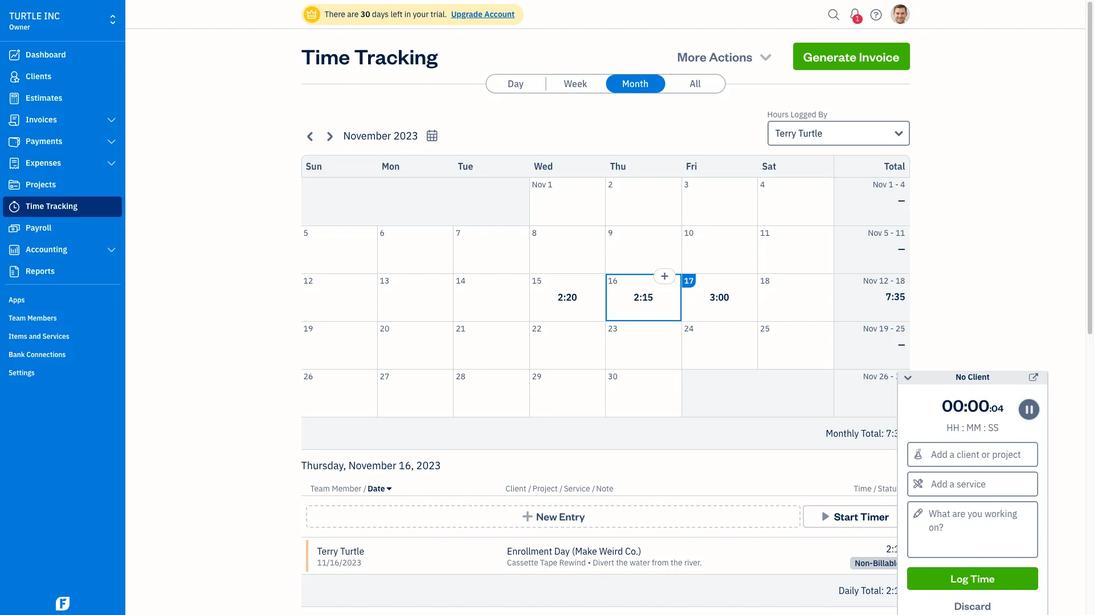 Task type: vqa. For each thing, say whether or not it's contained in the screenshot.
16
yes



Task type: describe. For each thing, give the bounding box(es) containing it.
5 inside button
[[304, 228, 308, 238]]

12 button
[[301, 274, 377, 321]]

invoices link
[[3, 110, 122, 131]]

0 vertical spatial total
[[884, 161, 905, 172]]

1 button
[[846, 3, 864, 26]]

add a time entry image
[[660, 269, 669, 283]]

ss
[[989, 422, 999, 434]]

25 inside nov 19 - 25 —
[[896, 323, 905, 334]]

enrollment
[[507, 546, 552, 557]]

account
[[485, 9, 515, 19]]

20
[[380, 323, 389, 334]]

thu
[[610, 161, 626, 172]]

mon
[[382, 161, 400, 172]]

8
[[532, 228, 537, 238]]

- for nov 26 - 30 —
[[891, 371, 894, 382]]

chevron large down image for payments
[[106, 137, 117, 146]]

0 vertical spatial tracking
[[354, 43, 438, 70]]

— for nov 26 - 30 —
[[898, 387, 905, 398]]

monthly
[[826, 428, 859, 439]]

billable
[[873, 559, 901, 569]]

0 horizontal spatial 30
[[361, 9, 370, 19]]

2 the from the left
[[671, 558, 683, 568]]

- for nov 5 - 11 —
[[891, 228, 894, 238]]

chevrondown image
[[758, 48, 774, 64]]

project link
[[533, 484, 560, 494]]

discard
[[955, 600, 991, 613]]

15
[[532, 276, 542, 286]]

11 inside 11 button
[[760, 228, 770, 238]]

weird
[[599, 546, 623, 557]]

client image
[[7, 71, 21, 83]]

3:00
[[710, 292, 729, 303]]

log time button
[[907, 568, 1039, 590]]

1 for nov 1
[[548, 180, 553, 190]]

left
[[391, 9, 403, 19]]

turtle for terry turtle 11/16/2023
[[340, 546, 364, 557]]

hours logged by
[[767, 109, 828, 120]]

time down there
[[301, 43, 350, 70]]

open in new window image
[[1029, 371, 1039, 385]]

4 inside nov 1 - 4 —
[[901, 180, 905, 190]]

10 button
[[682, 226, 758, 273]]

25 button
[[758, 322, 834, 369]]

: down 'billable'
[[882, 585, 884, 597]]

2:15 for 2:15
[[634, 292, 653, 303]]

team members link
[[3, 309, 122, 327]]

time / status
[[854, 484, 901, 494]]

main element
[[0, 0, 154, 616]]

week link
[[546, 75, 605, 93]]

upgrade
[[451, 9, 483, 19]]

turtle
[[9, 10, 42, 22]]

1 the from the left
[[616, 558, 628, 568]]

— for nov 19 - 25 —
[[898, 339, 905, 350]]

monthly total : 7:35
[[826, 428, 905, 439]]

date
[[368, 484, 385, 494]]

1 vertical spatial november
[[349, 459, 396, 473]]

3 / from the left
[[560, 484, 563, 494]]

owner
[[9, 23, 30, 31]]

divert
[[593, 558, 614, 568]]

time inside log time button
[[971, 572, 995, 585]]

enrollment day ( make weird co. ) cassette tape rewind • divert the water from the river.
[[507, 546, 702, 568]]

13 button
[[378, 274, 453, 321]]

bank
[[9, 351, 25, 359]]

team members
[[9, 314, 57, 323]]

payroll
[[26, 223, 51, 233]]

Add a service text field
[[909, 473, 1037, 496]]

wed
[[534, 161, 553, 172]]

2 / from the left
[[528, 484, 531, 494]]

14
[[456, 276, 466, 286]]

1 horizontal spatial client
[[968, 372, 990, 382]]

service
[[564, 484, 590, 494]]

week
[[564, 78, 587, 89]]

0 vertical spatial 2023
[[394, 129, 418, 142]]

crown image
[[306, 8, 318, 20]]

are
[[347, 9, 359, 19]]

29 button
[[530, 370, 605, 417]]

money image
[[7, 223, 21, 234]]

actions
[[709, 48, 753, 64]]

sat
[[762, 161, 776, 172]]

11 button
[[758, 226, 834, 273]]

estimates link
[[3, 88, 122, 109]]

22
[[532, 323, 542, 334]]

29
[[532, 371, 542, 382]]

apps
[[9, 296, 25, 304]]

: right hh
[[962, 422, 965, 434]]

5 / from the left
[[874, 484, 877, 494]]

day inside enrollment day ( make weird co. ) cassette tape rewind • divert the water from the river.
[[555, 546, 570, 557]]

4 button
[[758, 178, 834, 225]]

thursday,
[[301, 459, 346, 473]]

5 inside nov 5 - 11 —
[[884, 228, 889, 238]]

13
[[380, 276, 389, 286]]

previous month image
[[304, 130, 317, 143]]

reports link
[[3, 262, 122, 282]]

: up hh : mm : ss
[[964, 394, 968, 416]]

Add a client or project text field
[[909, 443, 1037, 466]]

start
[[834, 510, 859, 523]]

16,
[[399, 459, 414, 473]]

chart image
[[7, 245, 21, 256]]

team member /
[[310, 484, 367, 494]]

fri
[[686, 161, 697, 172]]

choose a date image
[[426, 129, 439, 142]]

hh
[[947, 422, 960, 434]]

team for team member /
[[310, 484, 330, 494]]

member
[[332, 484, 362, 494]]

expense image
[[7, 158, 21, 169]]

terry turtle button
[[767, 121, 910, 146]]

note
[[596, 484, 614, 494]]

0 vertical spatial day
[[508, 78, 524, 89]]

nov for nov 1 - 4 —
[[873, 180, 887, 190]]

dashboard image
[[7, 50, 21, 61]]

: right monthly
[[882, 428, 884, 439]]

report image
[[7, 266, 21, 278]]

your
[[413, 9, 429, 19]]

23
[[608, 323, 618, 334]]

total for monthly total
[[861, 428, 882, 439]]

reports
[[26, 266, 55, 276]]

note link
[[596, 484, 614, 494]]

dashboard link
[[3, 45, 122, 66]]

river.
[[684, 558, 702, 568]]

more
[[677, 48, 707, 64]]

8 button
[[530, 226, 605, 273]]

7
[[456, 228, 461, 238]]

19 inside button
[[304, 323, 313, 334]]

bank connections
[[9, 351, 66, 359]]

water
[[630, 558, 650, 568]]

2 00 from the left
[[968, 394, 990, 416]]

tape
[[540, 558, 558, 568]]

time inside time tracking link
[[26, 201, 44, 211]]

expenses
[[26, 158, 61, 168]]

26 inside 26 button
[[304, 371, 313, 382]]

caretdown image
[[387, 484, 392, 494]]

project image
[[7, 180, 21, 191]]

22 button
[[530, 322, 605, 369]]

month link
[[606, 75, 665, 93]]

services
[[42, 332, 69, 341]]

25 inside 'button'
[[760, 323, 770, 334]]

30 inside nov 26 - 30 —
[[896, 371, 905, 382]]

logged
[[791, 109, 817, 120]]

freshbooks image
[[54, 597, 72, 611]]

tracking inside main element
[[46, 201, 78, 211]]

pause timer image
[[1022, 403, 1038, 417]]

clients
[[26, 71, 51, 82]]

estimate image
[[7, 93, 21, 104]]

2:15 for 2:15 non-billable
[[886, 544, 905, 555]]

cassette
[[507, 558, 538, 568]]

client / project / service / note
[[506, 484, 614, 494]]

6
[[380, 228, 385, 238]]

chevron large down image for expenses
[[106, 159, 117, 168]]

items and services link
[[3, 328, 122, 345]]



Task type: locate. For each thing, give the bounding box(es) containing it.
11
[[760, 228, 770, 238], [896, 228, 905, 238]]

1 horizontal spatial 19
[[879, 323, 889, 334]]

2 12 from the left
[[879, 276, 889, 286]]

plus image
[[521, 511, 534, 523]]

hours
[[767, 109, 789, 120]]

1 vertical spatial tracking
[[46, 201, 78, 211]]

0 horizontal spatial 26
[[304, 371, 313, 382]]

nov down nov 1 - 4 —
[[868, 228, 882, 238]]

19 inside nov 19 - 25 —
[[879, 323, 889, 334]]

terry inside dropdown button
[[775, 128, 796, 139]]

terry turtle
[[775, 128, 823, 139]]

terry down "hours"
[[775, 128, 796, 139]]

0 horizontal spatial day
[[508, 78, 524, 89]]

/ left service
[[560, 484, 563, 494]]

1 vertical spatial team
[[310, 484, 330, 494]]

1 — from the top
[[898, 195, 905, 206]]

1 horizontal spatial 5
[[884, 228, 889, 238]]

30 right are
[[361, 9, 370, 19]]

clients link
[[3, 67, 122, 87]]

0 horizontal spatial turtle
[[340, 546, 364, 557]]

0 horizontal spatial 11
[[760, 228, 770, 238]]

19 down the nov 12 - 18 7:35
[[879, 323, 889, 334]]

1 horizontal spatial 11
[[896, 228, 905, 238]]

1 horizontal spatial day
[[555, 546, 570, 557]]

entry
[[559, 510, 585, 523]]

2:15 down 'billable'
[[886, 585, 905, 597]]

1 chevron large down image from the top
[[106, 116, 117, 125]]

30 inside button
[[608, 371, 618, 382]]

team
[[9, 314, 26, 323], [310, 484, 330, 494]]

— up the nov 12 - 18 7:35
[[898, 243, 905, 254]]

nov 12 - 18 7:35
[[863, 276, 905, 302]]

and
[[29, 332, 41, 341]]

time tracking down projects link
[[26, 201, 78, 211]]

2:20
[[558, 292, 577, 303]]

11/16/2023
[[317, 558, 362, 568]]

2 vertical spatial total
[[861, 585, 882, 597]]

nov for nov 19 - 25 —
[[863, 323, 877, 334]]

0 horizontal spatial the
[[616, 558, 628, 568]]

turtle down logged
[[799, 128, 823, 139]]

18
[[760, 276, 770, 286], [896, 276, 905, 286]]

0 horizontal spatial 1
[[548, 180, 553, 190]]

total right monthly
[[861, 428, 882, 439]]

payments
[[26, 136, 62, 146]]

1 inside nov 1 - 4 —
[[889, 180, 894, 190]]

chevron large down image inside invoices link
[[106, 116, 117, 125]]

0 horizontal spatial 00
[[942, 394, 964, 416]]

0 horizontal spatial time tracking
[[26, 201, 78, 211]]

18 inside the nov 12 - 18 7:35
[[896, 276, 905, 286]]

1 up nov 5 - 11 —
[[889, 180, 894, 190]]

1 horizontal spatial 26
[[879, 371, 889, 382]]

2023 right the 16,
[[416, 459, 441, 473]]

terry for terry turtle
[[775, 128, 796, 139]]

timer image
[[7, 201, 21, 213]]

2 horizontal spatial 1
[[889, 180, 894, 190]]

0 vertical spatial november
[[343, 129, 391, 142]]

27 button
[[378, 370, 453, 417]]

0 vertical spatial chevron large down image
[[106, 116, 117, 125]]

12 down 5 button
[[304, 276, 313, 286]]

nov left collapse timer details image
[[863, 371, 877, 382]]

1 vertical spatial 2:15
[[886, 544, 905, 555]]

nov inside the nov 12 - 18 7:35
[[863, 276, 877, 286]]

4 / from the left
[[592, 484, 595, 494]]

0 horizontal spatial 5
[[304, 228, 308, 238]]

1 vertical spatial day
[[555, 546, 570, 557]]

0 horizontal spatial client
[[506, 484, 527, 494]]

nov inside nov 26 - 30 —
[[863, 371, 877, 382]]

0 vertical spatial 7:35
[[886, 291, 905, 302]]

18 down 11 button
[[760, 276, 770, 286]]

no client
[[956, 372, 990, 382]]

- inside the nov 12 - 18 7:35
[[891, 276, 894, 286]]

time right timer image on the left top of the page
[[26, 201, 44, 211]]

time tracking down days
[[301, 43, 438, 70]]

2 5 from the left
[[884, 228, 889, 238]]

0 horizontal spatial tracking
[[46, 201, 78, 211]]

1 horizontal spatial 4
[[901, 180, 905, 190]]

tracking down left
[[354, 43, 438, 70]]

1 vertical spatial 2023
[[416, 459, 441, 473]]

— down collapse timer details image
[[898, 387, 905, 398]]

28
[[456, 371, 466, 382]]

- for nov 1 - 4 —
[[896, 180, 899, 190]]

18 inside button
[[760, 276, 770, 286]]

terry up 11/16/2023
[[317, 546, 338, 557]]

terry
[[775, 128, 796, 139], [317, 546, 338, 557]]

What are you working on? text field
[[907, 502, 1039, 559]]

1 vertical spatial 7:35
[[886, 428, 905, 439]]

19
[[304, 323, 313, 334], [879, 323, 889, 334]]

1 12 from the left
[[304, 276, 313, 286]]

1 chevron large down image from the top
[[106, 137, 117, 146]]

day link
[[486, 75, 545, 93]]

27
[[380, 371, 389, 382]]

1 horizontal spatial turtle
[[799, 128, 823, 139]]

1 inside dropdown button
[[856, 14, 860, 23]]

1 horizontal spatial team
[[310, 484, 330, 494]]

— for nov 1 - 4 —
[[898, 195, 905, 206]]

total
[[884, 161, 905, 172], [861, 428, 882, 439], [861, 585, 882, 597]]

time right 'log'
[[971, 572, 995, 585]]

1 vertical spatial terry
[[317, 546, 338, 557]]

0 vertical spatial terry
[[775, 128, 796, 139]]

expenses link
[[3, 153, 122, 174]]

0 horizontal spatial 25
[[760, 323, 770, 334]]

— inside nov 5 - 11 —
[[898, 243, 905, 254]]

turtle up 11/16/2023
[[340, 546, 364, 557]]

chevron large down image
[[106, 137, 117, 146], [106, 246, 117, 255]]

— inside nov 19 - 25 —
[[898, 339, 905, 350]]

5
[[304, 228, 308, 238], [884, 228, 889, 238]]

11 inside nov 5 - 11 —
[[896, 228, 905, 238]]

invoice image
[[7, 115, 21, 126]]

chevron large down image for accounting
[[106, 246, 117, 255]]

26
[[304, 371, 313, 382], [879, 371, 889, 382]]

status link
[[878, 484, 901, 494]]

total right daily in the bottom of the page
[[861, 585, 882, 597]]

upgrade account link
[[449, 9, 515, 19]]

nov for nov 1
[[532, 180, 546, 190]]

2:15 up 'billable'
[[886, 544, 905, 555]]

/ left status link
[[874, 484, 877, 494]]

1 horizontal spatial time tracking
[[301, 43, 438, 70]]

chevron large down image for invoices
[[106, 116, 117, 125]]

0 horizontal spatial team
[[9, 314, 26, 323]]

dashboard
[[26, 50, 66, 60]]

26 left collapse timer details image
[[879, 371, 889, 382]]

project
[[533, 484, 558, 494]]

2 vertical spatial 2:15
[[886, 585, 905, 597]]

chevron large down image inside payments link
[[106, 137, 117, 146]]

non-
[[855, 559, 873, 569]]

1 25 from the left
[[760, 323, 770, 334]]

2 — from the top
[[898, 243, 905, 254]]

nov down nov 5 - 11 —
[[863, 276, 877, 286]]

team down apps
[[9, 314, 26, 323]]

1 vertical spatial chevron large down image
[[106, 159, 117, 168]]

by
[[818, 109, 828, 120]]

19 down the 12 button
[[304, 323, 313, 334]]

2 chevron large down image from the top
[[106, 159, 117, 168]]

payments link
[[3, 132, 122, 152]]

status
[[878, 484, 901, 494]]

1 left go to help icon on the top of page
[[856, 14, 860, 23]]

time tracking inside main element
[[26, 201, 78, 211]]

00 : 00 : 04
[[942, 394, 1004, 416]]

2 11 from the left
[[896, 228, 905, 238]]

12 down nov 5 - 11 —
[[879, 276, 889, 286]]

1 for nov 1 - 4 —
[[889, 180, 894, 190]]

30 down 23 button
[[608, 371, 618, 382]]

11 down 4 button on the top right of the page
[[760, 228, 770, 238]]

turtle for terry turtle
[[799, 128, 823, 139]]

members
[[27, 314, 57, 323]]

00 up hh
[[942, 394, 964, 416]]

start timer
[[834, 510, 889, 523]]

2 chevron large down image from the top
[[106, 246, 117, 255]]

- inside nov 19 - 25 —
[[891, 323, 894, 334]]

— for nov 5 - 11 —
[[898, 243, 905, 254]]

2 26 from the left
[[879, 371, 889, 382]]

12
[[304, 276, 313, 286], [879, 276, 889, 286]]

1 vertical spatial total
[[861, 428, 882, 439]]

team inside main element
[[9, 314, 26, 323]]

: left ss
[[984, 422, 986, 434]]

1 11 from the left
[[760, 228, 770, 238]]

— inside nov 26 - 30 —
[[898, 387, 905, 398]]

nov inside nov 1 - 4 —
[[873, 180, 887, 190]]

12 inside button
[[304, 276, 313, 286]]

team for team members
[[9, 314, 26, 323]]

chevron large down image down payroll link
[[106, 246, 117, 255]]

1 26 from the left
[[304, 371, 313, 382]]

the right from
[[671, 558, 683, 568]]

00 left 04
[[968, 394, 990, 416]]

apps link
[[3, 291, 122, 308]]

1 19 from the left
[[304, 323, 313, 334]]

-
[[896, 180, 899, 190], [891, 228, 894, 238], [891, 276, 894, 286], [891, 323, 894, 334], [891, 371, 894, 382]]

1 horizontal spatial the
[[671, 558, 683, 568]]

turtle inc owner
[[9, 10, 60, 31]]

2 horizontal spatial 30
[[896, 371, 905, 382]]

nov inside nov 5 - 11 —
[[868, 228, 882, 238]]

1 4 from the left
[[760, 180, 765, 190]]

1 horizontal spatial tracking
[[354, 43, 438, 70]]

2 4 from the left
[[901, 180, 905, 190]]

18 down nov 5 - 11 —
[[896, 276, 905, 286]]

7:35 inside the nov 12 - 18 7:35
[[886, 291, 905, 302]]

: inside 00 : 00 : 04
[[990, 402, 992, 414]]

/
[[364, 484, 367, 494], [528, 484, 531, 494], [560, 484, 563, 494], [592, 484, 595, 494], [874, 484, 877, 494]]

settings
[[9, 369, 35, 377]]

/ left note
[[592, 484, 595, 494]]

1 horizontal spatial 18
[[896, 276, 905, 286]]

04
[[992, 402, 1004, 414]]

4
[[760, 180, 765, 190], [901, 180, 905, 190]]

26 button
[[301, 370, 377, 417]]

terry for terry turtle 11/16/2023
[[317, 546, 338, 557]]

chevron large down image up payments link
[[106, 116, 117, 125]]

mm
[[967, 422, 982, 434]]

total for daily total
[[861, 585, 882, 597]]

1 inside button
[[548, 180, 553, 190]]

- for nov 19 - 25 —
[[891, 323, 894, 334]]

11 down nov 1 - 4 —
[[896, 228, 905, 238]]

turtle
[[799, 128, 823, 139], [340, 546, 364, 557]]

3 button
[[682, 178, 758, 225]]

go to help image
[[867, 6, 885, 23]]

turtle inside the terry turtle 11/16/2023
[[340, 546, 364, 557]]

25 down 18 button
[[760, 323, 770, 334]]

time link
[[854, 484, 874, 494]]

log time
[[951, 572, 995, 585]]

1 vertical spatial chevron large down image
[[106, 246, 117, 255]]

accounting link
[[3, 240, 122, 260]]

5 button
[[301, 226, 377, 273]]

1 5 from the left
[[304, 228, 308, 238]]

terry inside the terry turtle 11/16/2023
[[317, 546, 338, 557]]

21
[[456, 323, 466, 334]]

day
[[508, 78, 524, 89], [555, 546, 570, 557]]

— inside nov 1 - 4 —
[[898, 195, 905, 206]]

0 vertical spatial client
[[968, 372, 990, 382]]

25 down the nov 12 - 18 7:35
[[896, 323, 905, 334]]

2
[[608, 180, 613, 190]]

0 horizontal spatial 4
[[760, 180, 765, 190]]

0 vertical spatial time tracking
[[301, 43, 438, 70]]

nov up nov 5 - 11 —
[[873, 180, 887, 190]]

there
[[325, 9, 345, 19]]

tracking down projects link
[[46, 201, 78, 211]]

time left status link
[[854, 484, 872, 494]]

payment image
[[7, 136, 21, 148]]

7:35 up nov 19 - 25 —
[[886, 291, 905, 302]]

total up nov 1 - 4 —
[[884, 161, 905, 172]]

/ left project on the bottom of page
[[528, 484, 531, 494]]

client left project on the bottom of page
[[506, 484, 527, 494]]

26 inside nov 26 - 30 —
[[879, 371, 889, 382]]

: up ss
[[990, 402, 992, 414]]

1 horizontal spatial 25
[[896, 323, 905, 334]]

1 vertical spatial client
[[506, 484, 527, 494]]

client right no
[[968, 372, 990, 382]]

0 horizontal spatial 12
[[304, 276, 313, 286]]

1 horizontal spatial 30
[[608, 371, 618, 382]]

2 18 from the left
[[896, 276, 905, 286]]

chevron large down image
[[106, 116, 117, 125], [106, 159, 117, 168]]

2:15 inside 2:15 non-billable
[[886, 544, 905, 555]]

team down thursday,
[[310, 484, 330, 494]]

daily total : 2:15
[[839, 585, 905, 597]]

- for nov 12 - 18 7:35
[[891, 276, 894, 286]]

november right next month icon
[[343, 129, 391, 142]]

collapse timer details image
[[903, 371, 913, 385]]

settings link
[[3, 364, 122, 381]]

7:35 down nov 26 - 30 —
[[886, 428, 905, 439]]

nov for nov 5 - 11 —
[[868, 228, 882, 238]]

nov 19 - 25 —
[[863, 323, 905, 350]]

1 vertical spatial time tracking
[[26, 201, 78, 211]]

1 horizontal spatial 00
[[968, 394, 990, 416]]

0 horizontal spatial 19
[[304, 323, 313, 334]]

:
[[964, 394, 968, 416], [990, 402, 992, 414], [962, 422, 965, 434], [984, 422, 986, 434], [882, 428, 884, 439], [882, 585, 884, 597]]

— up nov 5 - 11 —
[[898, 195, 905, 206]]

12 inside the nov 12 - 18 7:35
[[879, 276, 889, 286]]

nov inside "nov 1" button
[[532, 180, 546, 190]]

connections
[[26, 351, 66, 359]]

)
[[638, 546, 641, 557]]

4 — from the top
[[898, 387, 905, 398]]

0 horizontal spatial terry
[[317, 546, 338, 557]]

november up the date
[[349, 459, 396, 473]]

2023 left choose a date image
[[394, 129, 418, 142]]

0 vertical spatial 2:15
[[634, 292, 653, 303]]

4 inside button
[[760, 180, 765, 190]]

1 / from the left
[[364, 484, 367, 494]]

1 horizontal spatial terry
[[775, 128, 796, 139]]

1 00 from the left
[[942, 394, 964, 416]]

2:15 up 23 button
[[634, 292, 653, 303]]

nov 1
[[532, 180, 553, 190]]

00
[[942, 394, 964, 416], [968, 394, 990, 416]]

0 horizontal spatial 18
[[760, 276, 770, 286]]

start timer button
[[803, 506, 905, 528]]

discard button
[[907, 595, 1039, 616]]

1 18 from the left
[[760, 276, 770, 286]]

nov for nov 26 - 30 —
[[863, 371, 877, 382]]

nov down the nov 12 - 18 7:35
[[863, 323, 877, 334]]

1 horizontal spatial 12
[[879, 276, 889, 286]]

0 vertical spatial turtle
[[799, 128, 823, 139]]

/ left the date
[[364, 484, 367, 494]]

nov for nov 12 - 18 7:35
[[863, 276, 877, 286]]

tue
[[458, 161, 473, 172]]

2 25 from the left
[[896, 323, 905, 334]]

0 vertical spatial team
[[9, 314, 26, 323]]

3 — from the top
[[898, 339, 905, 350]]

new entry button
[[306, 506, 801, 528]]

more actions button
[[667, 43, 784, 70]]

turtle inside the terry turtle dropdown button
[[799, 128, 823, 139]]

play image
[[819, 511, 832, 523]]

chevron large down image up expenses link
[[106, 137, 117, 146]]

- inside nov 26 - 30 —
[[891, 371, 894, 382]]

24
[[684, 323, 694, 334]]

co.
[[625, 546, 638, 557]]

1 down wed
[[548, 180, 553, 190]]

10
[[684, 228, 694, 238]]

nov down wed
[[532, 180, 546, 190]]

chevron large down image up projects link
[[106, 159, 117, 168]]

30 down nov 19 - 25 —
[[896, 371, 905, 382]]

21 button
[[454, 322, 529, 369]]

payroll link
[[3, 218, 122, 239]]

- inside nov 1 - 4 —
[[896, 180, 899, 190]]

the down 'co.'
[[616, 558, 628, 568]]

search image
[[825, 6, 843, 23]]

2 19 from the left
[[879, 323, 889, 334]]

- inside nov 5 - 11 —
[[891, 228, 894, 238]]

1 vertical spatial turtle
[[340, 546, 364, 557]]

next month image
[[323, 130, 336, 143]]

0 vertical spatial chevron large down image
[[106, 137, 117, 146]]

26 down 19 button
[[304, 371, 313, 382]]

1 horizontal spatial 1
[[856, 14, 860, 23]]

— up collapse timer details image
[[898, 339, 905, 350]]

nov inside nov 19 - 25 —
[[863, 323, 877, 334]]

service link
[[564, 484, 592, 494]]



